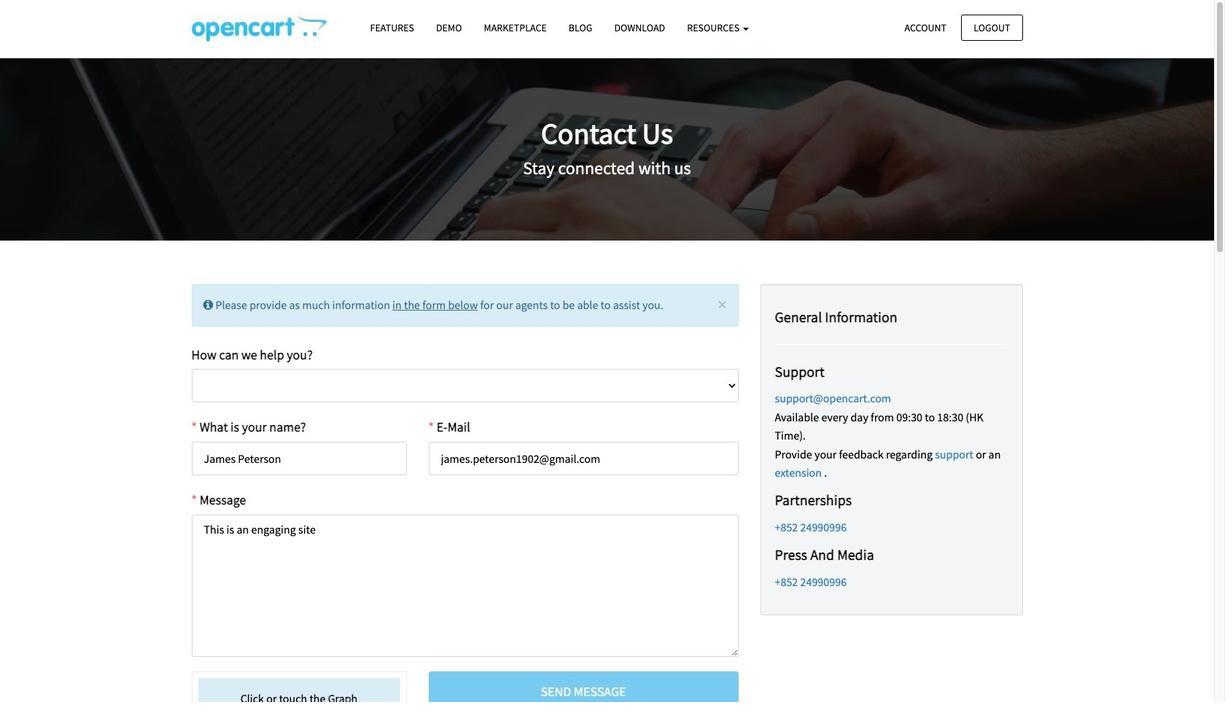 Task type: describe. For each thing, give the bounding box(es) containing it.
opencart - contact image
[[191, 15, 326, 42]]



Task type: vqa. For each thing, say whether or not it's contained in the screenshot.
How To Manage An Ecommerce Team In 2024
no



Task type: locate. For each thing, give the bounding box(es) containing it.
Email text field
[[428, 442, 738, 476]]

info circle image
[[203, 299, 213, 311]]

Name text field
[[191, 442, 407, 476]]

None text field
[[191, 515, 738, 657]]



